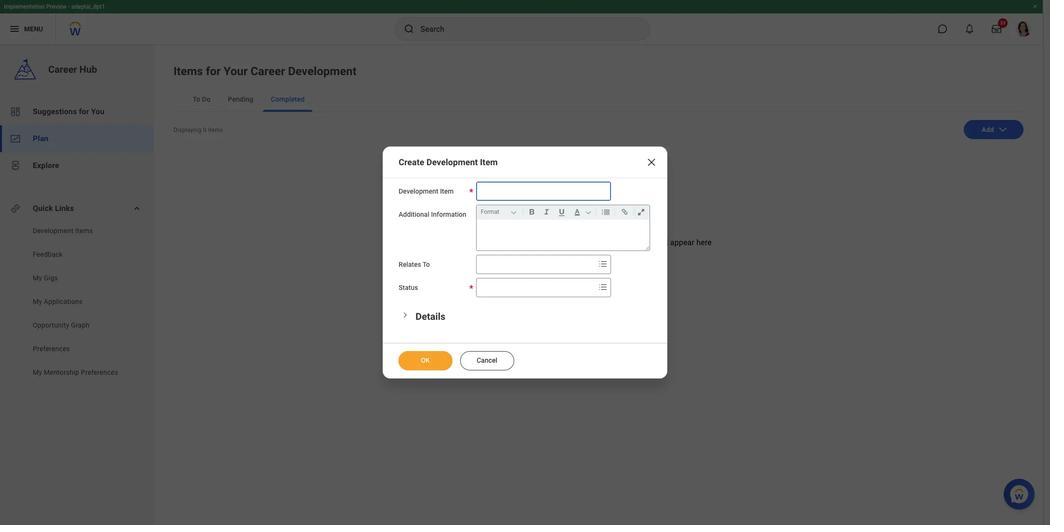 Task type: vqa. For each thing, say whether or not it's contained in the screenshot.
Create
yes



Task type: locate. For each thing, give the bounding box(es) containing it.
to right relates
[[423, 261, 430, 269]]

0 vertical spatial my
[[33, 274, 42, 282]]

for for your
[[206, 65, 221, 78]]

items
[[208, 127, 223, 134]]

details dialog
[[383, 147, 668, 379]]

1 vertical spatial my
[[33, 298, 42, 306]]

my gigs
[[33, 274, 58, 282]]

0 vertical spatial items
[[174, 65, 203, 78]]

development
[[288, 65, 357, 78], [427, 157, 478, 167], [399, 188, 439, 195], [33, 227, 74, 235]]

1 vertical spatial prompts image
[[597, 282, 609, 293]]

preferences down "preferences" link
[[81, 369, 118, 377]]

career hub
[[48, 64, 97, 75]]

pending
[[228, 95, 254, 103]]

my mentorship preferences
[[33, 369, 118, 377]]

prompts image for status
[[597, 282, 609, 293]]

additional
[[399, 211, 430, 218]]

1 horizontal spatial for
[[206, 65, 221, 78]]

prompts image
[[597, 258, 609, 270], [597, 282, 609, 293]]

my gigs link
[[32, 273, 131, 283]]

2 my from the top
[[33, 298, 42, 306]]

Additional Information text field
[[477, 220, 650, 251]]

1 vertical spatial item
[[440, 188, 454, 195]]

0 horizontal spatial for
[[79, 107, 89, 116]]

search image
[[403, 23, 415, 35]]

my left gigs
[[33, 274, 42, 282]]

implementation preview -   adeptai_dpt1 banner
[[0, 0, 1044, 44]]

my mentorship preferences link
[[32, 368, 131, 378]]

adeptai_dpt1
[[71, 3, 105, 10]]

items for your career development
[[174, 65, 357, 78]]

mentorship
[[44, 369, 79, 377]]

to
[[193, 95, 200, 103], [423, 261, 430, 269]]

1 vertical spatial to
[[423, 261, 430, 269]]

1 my from the top
[[33, 274, 42, 282]]

link image
[[619, 206, 632, 218]]

Relates To field
[[477, 256, 595, 273]]

0 horizontal spatial preferences
[[33, 345, 70, 353]]

0 vertical spatial list
[[0, 98, 154, 179]]

implementation
[[4, 3, 45, 10]]

1 horizontal spatial item
[[480, 157, 498, 167]]

tab list
[[174, 87, 1024, 112]]

here
[[697, 238, 712, 247]]

feedback
[[33, 251, 63, 258]]

suggestions for you
[[33, 107, 105, 116]]

1 vertical spatial preferences
[[81, 369, 118, 377]]

item
[[480, 157, 498, 167], [440, 188, 454, 195]]

development up development item
[[427, 157, 478, 167]]

2 list from the top
[[0, 226, 154, 380]]

list containing suggestions for you
[[0, 98, 154, 179]]

2 prompts image from the top
[[597, 282, 609, 293]]

notifications large image
[[965, 24, 975, 34]]

development up 'feedback'
[[33, 227, 74, 235]]

1 horizontal spatial career
[[251, 65, 285, 78]]

you
[[91, 107, 105, 116]]

my down the my gigs
[[33, 298, 42, 306]]

close environment banner image
[[1033, 3, 1039, 9]]

1 vertical spatial list
[[0, 226, 154, 380]]

1 horizontal spatial items
[[174, 65, 203, 78]]

inbox large image
[[992, 24, 1002, 34]]

2 vertical spatial my
[[33, 369, 42, 377]]

pending button
[[220, 87, 261, 112]]

0 horizontal spatial to
[[193, 95, 200, 103]]

prompts image for relates to
[[597, 258, 609, 270]]

preview
[[46, 3, 67, 10]]

development up the additional
[[399, 188, 439, 195]]

items up feedback link
[[75, 227, 93, 235]]

1 horizontal spatial preferences
[[81, 369, 118, 377]]

to left the 'do'
[[193, 95, 200, 103]]

2 vertical spatial items
[[486, 238, 506, 247]]

2 vertical spatial for
[[557, 238, 567, 247]]

items up to do button
[[174, 65, 203, 78]]

list containing development items
[[0, 226, 154, 380]]

items for items you complete for your career development will appear here
[[486, 238, 506, 247]]

2 horizontal spatial items
[[486, 238, 506, 247]]

your
[[569, 238, 584, 247]]

you
[[507, 238, 520, 247]]

completed button
[[263, 87, 313, 112]]

bulleted list image
[[600, 206, 613, 218]]

relates to
[[399, 261, 430, 269]]

x image
[[646, 157, 658, 168]]

details
[[416, 311, 446, 323]]

0 vertical spatial to
[[193, 95, 200, 103]]

0 vertical spatial prompts image
[[597, 258, 609, 270]]

suggestions for you link
[[0, 98, 154, 125]]

items left the you
[[486, 238, 506, 247]]

0 horizontal spatial career
[[48, 64, 77, 75]]

0 vertical spatial for
[[206, 65, 221, 78]]

career right your
[[251, 65, 285, 78]]

3 my from the top
[[33, 369, 42, 377]]

bold image
[[526, 206, 539, 218]]

career
[[48, 64, 77, 75], [251, 65, 285, 78]]

information
[[431, 211, 467, 218]]

0 horizontal spatial items
[[75, 227, 93, 235]]

opportunity graph
[[33, 322, 90, 329]]

items
[[174, 65, 203, 78], [75, 227, 93, 235], [486, 238, 506, 247]]

ok
[[421, 357, 430, 365]]

1 vertical spatial items
[[75, 227, 93, 235]]

preferences down opportunity
[[33, 345, 70, 353]]

graph
[[71, 322, 90, 329]]

feedback link
[[32, 250, 131, 259]]

my
[[33, 274, 42, 282], [33, 298, 42, 306], [33, 369, 42, 377]]

1 horizontal spatial to
[[423, 261, 430, 269]]

Status field
[[477, 279, 595, 297]]

for
[[206, 65, 221, 78], [79, 107, 89, 116], [557, 238, 567, 247]]

format
[[481, 209, 500, 216]]

preferences
[[33, 345, 70, 353], [81, 369, 118, 377]]

list
[[0, 98, 154, 179], [0, 226, 154, 380]]

1 prompts image from the top
[[597, 258, 609, 270]]

onboarding home image
[[10, 133, 21, 145]]

my left the mentorship
[[33, 369, 42, 377]]

development items
[[33, 227, 93, 235]]

1 vertical spatial for
[[79, 107, 89, 116]]

career left hub
[[48, 64, 77, 75]]

2 horizontal spatial for
[[557, 238, 567, 247]]

1 list from the top
[[0, 98, 154, 179]]



Task type: describe. For each thing, give the bounding box(es) containing it.
relates
[[399, 261, 421, 269]]

suggestions
[[33, 107, 77, 116]]

chevron down image
[[402, 310, 409, 321]]

0 vertical spatial item
[[480, 157, 498, 167]]

hub
[[79, 64, 97, 75]]

my for my applications
[[33, 298, 42, 306]]

displaying 0 items
[[174, 127, 223, 134]]

create development item
[[399, 157, 498, 167]]

implementation preview -   adeptai_dpt1
[[4, 3, 105, 10]]

items you complete for your career development will appear here
[[486, 238, 712, 247]]

maximize image
[[635, 206, 648, 218]]

to inside button
[[193, 95, 200, 103]]

complete
[[522, 238, 555, 247]]

applications
[[44, 298, 83, 306]]

cancel
[[477, 357, 498, 365]]

completed
[[271, 95, 305, 103]]

development up completed button
[[288, 65, 357, 78]]

your
[[224, 65, 248, 78]]

explore link
[[0, 152, 154, 179]]

0 horizontal spatial item
[[440, 188, 454, 195]]

career
[[586, 238, 608, 247]]

for for you
[[79, 107, 89, 116]]

create
[[399, 157, 425, 167]]

additional information
[[399, 211, 467, 218]]

my applications link
[[32, 297, 131, 307]]

my applications
[[33, 298, 83, 306]]

will
[[657, 238, 669, 247]]

ok button
[[399, 352, 453, 371]]

cancel button
[[461, 352, 515, 371]]

format button
[[479, 207, 521, 217]]

opportunity
[[33, 322, 69, 329]]

my for my gigs
[[33, 274, 42, 282]]

to do
[[193, 95, 211, 103]]

items for items for your career development
[[174, 65, 203, 78]]

0 vertical spatial preferences
[[33, 345, 70, 353]]

italic image
[[540, 206, 554, 218]]

format group
[[479, 205, 652, 220]]

0
[[203, 127, 207, 134]]

-
[[68, 3, 70, 10]]

plan
[[33, 134, 49, 143]]

plan link
[[0, 125, 154, 152]]

preferences link
[[32, 344, 131, 354]]

displaying
[[174, 127, 202, 134]]

do
[[202, 95, 211, 103]]

gigs
[[44, 274, 58, 282]]

Development Item text field
[[476, 182, 611, 201]]

development
[[610, 238, 655, 247]]

my for my mentorship preferences
[[33, 369, 42, 377]]

tab list containing to do
[[174, 87, 1024, 112]]

development items link
[[32, 226, 131, 236]]

opportunity graph link
[[32, 321, 131, 330]]

status
[[399, 284, 418, 292]]

to inside details dialog
[[423, 261, 430, 269]]

appear
[[671, 238, 695, 247]]

underline image
[[555, 206, 569, 218]]

timeline milestone image
[[10, 160, 21, 172]]

development item
[[399, 188, 454, 195]]

details button
[[416, 311, 446, 323]]

dashboard image
[[10, 106, 21, 118]]

to do button
[[185, 87, 218, 112]]

profile logan mcneil element
[[1011, 18, 1038, 40]]

explore
[[33, 161, 59, 170]]



